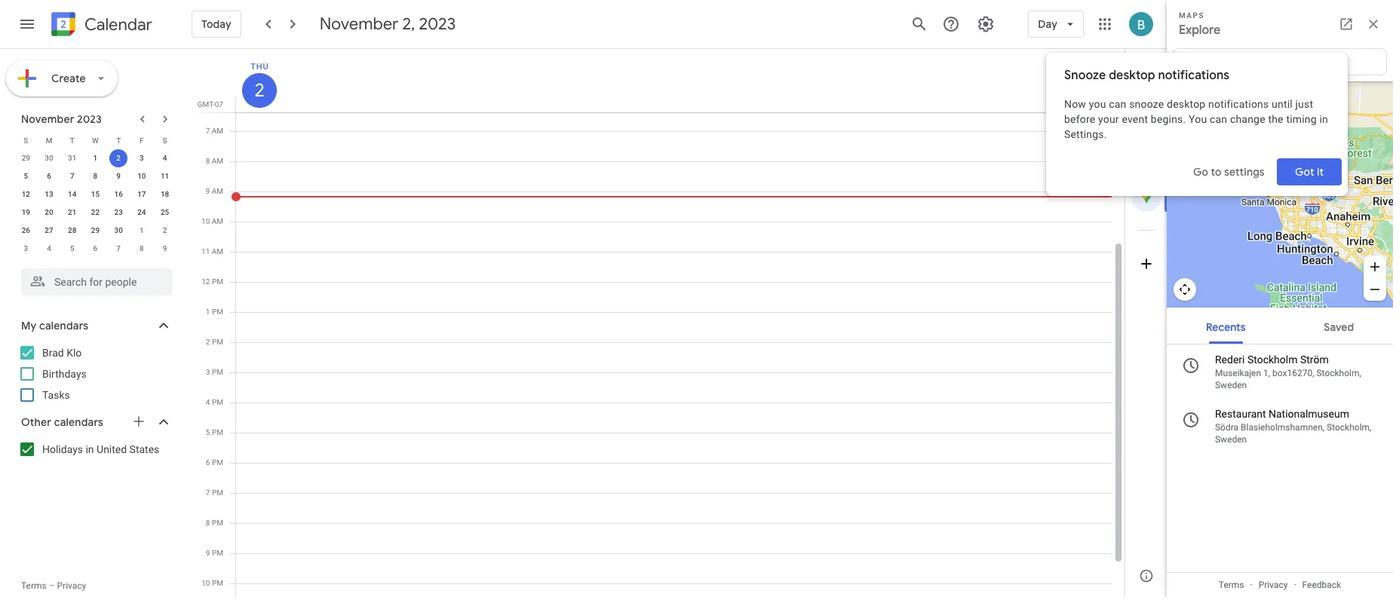 Task type: describe. For each thing, give the bounding box(es) containing it.
4 for 4 pm
[[206, 398, 210, 407]]

0 vertical spatial can
[[1110, 98, 1127, 110]]

december 3 element
[[17, 240, 35, 258]]

december 9 element
[[156, 240, 174, 258]]

november 2023
[[21, 112, 102, 126]]

0 horizontal spatial 5
[[24, 172, 28, 180]]

brad klo
[[42, 347, 82, 359]]

states
[[130, 444, 159, 456]]

row containing 19
[[14, 204, 177, 222]]

1 horizontal spatial 2023
[[419, 14, 456, 35]]

contacts tab
[[1132, 140, 1162, 170]]

calendar
[[85, 14, 152, 35]]

31
[[68, 154, 77, 162]]

row containing 3
[[14, 240, 177, 258]]

18
[[161, 190, 169, 198]]

event
[[1123, 113, 1149, 125]]

create
[[51, 72, 86, 85]]

my calendars list
[[3, 341, 187, 408]]

pm for 9 pm
[[212, 549, 223, 558]]

desktop inside 'now you can snooze desktop notifications until just before your event begins. you can change the timing in settings.'
[[1168, 98, 1206, 110]]

november for november 2023
[[21, 112, 74, 126]]

2 for december 2 element
[[163, 226, 167, 235]]

4 pm
[[206, 398, 223, 407]]

november for november 2, 2023
[[320, 14, 399, 35]]

6 for 6 pm
[[206, 459, 210, 467]]

united
[[97, 444, 127, 456]]

privacy link
[[57, 581, 86, 592]]

7 for december 7 element
[[116, 245, 121, 253]]

terms link
[[21, 581, 47, 592]]

17 element
[[133, 186, 151, 204]]

7 am
[[206, 127, 223, 135]]

just
[[1296, 98, 1314, 110]]

my calendars button
[[3, 314, 187, 338]]

other
[[21, 416, 51, 429]]

calendar element
[[48, 9, 152, 42]]

october 29 element
[[17, 149, 35, 168]]

–
[[49, 581, 55, 592]]

30 element
[[110, 222, 128, 240]]

december 5 element
[[63, 240, 81, 258]]

pm for 7 pm
[[212, 489, 223, 497]]

pm for 12 pm
[[212, 278, 223, 286]]

07
[[215, 100, 223, 109]]

25 element
[[156, 204, 174, 222]]

25
[[161, 208, 169, 217]]

october 31 element
[[63, 149, 81, 168]]

15 element
[[86, 186, 104, 204]]

day button
[[1029, 6, 1085, 42]]

other calendars
[[21, 416, 103, 429]]

the
[[1269, 113, 1284, 125]]

pm for 4 pm
[[212, 398, 223, 407]]

your
[[1099, 113, 1120, 125]]

december 8 element
[[133, 240, 151, 258]]

19 element
[[17, 204, 35, 222]]

2,
[[403, 14, 415, 35]]

2 inside thu 2
[[253, 78, 264, 103]]

10 element
[[133, 168, 151, 186]]

5 for 5 pm
[[206, 429, 210, 437]]

w
[[92, 136, 99, 145]]

snooze desktop notifications alert dialog
[[1047, 53, 1349, 196]]

27 element
[[40, 222, 58, 240]]

my
[[21, 319, 37, 333]]

2 t from the left
[[116, 136, 121, 145]]

timing
[[1287, 113, 1318, 125]]

pm for 2 pm
[[212, 338, 223, 346]]

0 horizontal spatial 2023
[[77, 112, 102, 126]]

14
[[68, 190, 77, 198]]

am for 11 am
[[212, 248, 223, 256]]

9 for 9 pm
[[206, 549, 210, 558]]

2, today element
[[110, 149, 128, 168]]

7 for 7 pm
[[206, 489, 210, 497]]

27
[[45, 226, 53, 235]]

10 for 10 pm
[[202, 580, 210, 588]]

7 down october 31 'element'
[[70, 172, 74, 180]]

contacts image
[[1132, 140, 1162, 170]]

13
[[45, 190, 53, 198]]

terms
[[21, 581, 47, 592]]

11 am
[[202, 248, 223, 256]]

11 for 11 am
[[202, 248, 210, 256]]

12 pm
[[202, 278, 223, 286]]

5 pm
[[206, 429, 223, 437]]

row containing 12
[[14, 186, 177, 204]]

thu 2
[[251, 62, 269, 103]]

14 element
[[63, 186, 81, 204]]

pm for 5 pm
[[212, 429, 223, 437]]

thu
[[251, 62, 269, 72]]

today button
[[192, 6, 241, 42]]

Search for people text field
[[30, 269, 163, 296]]

12 for 12 pm
[[202, 278, 210, 286]]

tasks
[[42, 389, 70, 401]]

now you can snooze desktop notifications until just before your event begins. you can change the timing in settings.
[[1065, 98, 1329, 140]]

my calendars
[[21, 319, 89, 333]]

0 vertical spatial 1
[[93, 154, 98, 162]]

gmt-07
[[198, 100, 223, 109]]

8 pm
[[206, 519, 223, 528]]

0 vertical spatial 4
[[163, 154, 167, 162]]

2 column header
[[235, 49, 1113, 112]]

row containing 5
[[14, 168, 177, 186]]

you
[[1189, 113, 1208, 125]]

3 for december 3 "element"
[[24, 245, 28, 253]]

am for 8 am
[[212, 157, 223, 165]]

21
[[68, 208, 77, 217]]

1 pm
[[206, 308, 223, 316]]

28 element
[[63, 222, 81, 240]]

8 for 8 am
[[206, 157, 210, 165]]

28
[[68, 226, 77, 235]]

16
[[114, 190, 123, 198]]

8 for december 8 element on the top left of page
[[140, 245, 144, 253]]

calendar heading
[[82, 14, 152, 35]]

birthdays
[[42, 368, 87, 380]]

m
[[46, 136, 52, 145]]

24
[[137, 208, 146, 217]]

snooze desktop notifications heading
[[1065, 66, 1331, 85]]

holidays
[[42, 444, 83, 456]]

settings menu image
[[978, 15, 996, 33]]

pm for 8 pm
[[212, 519, 223, 528]]



Task type: vqa. For each thing, say whether or not it's contained in the screenshot.
28
yes



Task type: locate. For each thing, give the bounding box(es) containing it.
3
[[140, 154, 144, 162], [24, 245, 28, 253], [206, 368, 210, 377]]

1 vertical spatial 4
[[47, 245, 51, 253]]

0 horizontal spatial desktop
[[1109, 68, 1156, 83]]

1 vertical spatial can
[[1211, 113, 1228, 125]]

29 down 22 element
[[91, 226, 100, 235]]

0 vertical spatial 30
[[45, 154, 53, 162]]

0 vertical spatial in
[[1320, 113, 1329, 125]]

3 pm
[[206, 368, 223, 377]]

1 vertical spatial 6
[[93, 245, 98, 253]]

1 row from the top
[[14, 131, 177, 149]]

2 inside cell
[[116, 154, 121, 162]]

8 pm from the top
[[212, 489, 223, 497]]

november left 2,
[[320, 14, 399, 35]]

0 vertical spatial desktop
[[1109, 68, 1156, 83]]

6 inside 2 grid
[[206, 459, 210, 467]]

9 down december 2 element
[[163, 245, 167, 253]]

1 vertical spatial 12
[[202, 278, 210, 286]]

1 horizontal spatial 5
[[70, 245, 74, 253]]

8 am
[[206, 157, 223, 165]]

3 inside "element"
[[24, 245, 28, 253]]

3 down '26' element
[[24, 245, 28, 253]]

am
[[212, 127, 223, 135], [212, 157, 223, 165], [212, 187, 223, 195], [212, 217, 223, 226], [212, 248, 223, 256]]

6 down october 30 element at the top
[[47, 172, 51, 180]]

0 vertical spatial 12
[[22, 190, 30, 198]]

7 down gmt-
[[206, 127, 210, 135]]

9 for december 9 element
[[163, 245, 167, 253]]

8 up 9 am
[[206, 157, 210, 165]]

3 am from the top
[[212, 187, 223, 195]]

5 inside 2 grid
[[206, 429, 210, 437]]

0 horizontal spatial november
[[21, 112, 74, 126]]

other calendars button
[[3, 411, 187, 435]]

2 s from the left
[[163, 136, 167, 145]]

november
[[320, 14, 399, 35], [21, 112, 74, 126]]

1 horizontal spatial 3
[[140, 154, 144, 162]]

1 horizontal spatial 1
[[140, 226, 144, 235]]

am for 7 am
[[212, 127, 223, 135]]

1 vertical spatial 2023
[[77, 112, 102, 126]]

11
[[161, 172, 169, 180], [202, 248, 210, 256]]

october 30 element
[[40, 149, 58, 168]]

0 vertical spatial 11
[[161, 172, 169, 180]]

am up 12 pm
[[212, 248, 223, 256]]

8 down december 1 element
[[140, 245, 144, 253]]

18 element
[[156, 186, 174, 204]]

december 4 element
[[40, 240, 58, 258]]

5
[[24, 172, 28, 180], [70, 245, 74, 253], [206, 429, 210, 437]]

11 pm from the top
[[212, 580, 223, 588]]

10 pm from the top
[[212, 549, 223, 558]]

2 pm
[[206, 338, 223, 346]]

11 inside 2 grid
[[202, 248, 210, 256]]

1 vertical spatial 29
[[91, 226, 100, 235]]

1 am from the top
[[212, 127, 223, 135]]

1 horizontal spatial 6
[[93, 245, 98, 253]]

10 am
[[202, 217, 223, 226]]

0 vertical spatial 29
[[22, 154, 30, 162]]

None search field
[[0, 263, 187, 296]]

1 vertical spatial 3
[[24, 245, 28, 253]]

4 up 5 pm
[[206, 398, 210, 407]]

1 horizontal spatial t
[[116, 136, 121, 145]]

0 horizontal spatial can
[[1110, 98, 1127, 110]]

terms – privacy
[[21, 581, 86, 592]]

3 down f
[[140, 154, 144, 162]]

2 horizontal spatial 1
[[206, 308, 210, 316]]

3 up 4 pm on the bottom
[[206, 368, 210, 377]]

am down 07
[[212, 127, 223, 135]]

1 vertical spatial 11
[[202, 248, 210, 256]]

1
[[93, 154, 98, 162], [140, 226, 144, 235], [206, 308, 210, 316]]

row group
[[14, 149, 177, 258]]

5 down october 29 element
[[24, 172, 28, 180]]

am up 9 am
[[212, 157, 223, 165]]

1 vertical spatial notifications
[[1209, 98, 1270, 110]]

calendars inside dropdown button
[[54, 416, 103, 429]]

pm for 6 pm
[[212, 459, 223, 467]]

1 vertical spatial 1
[[140, 226, 144, 235]]

in right timing
[[1320, 113, 1329, 125]]

notifications up change
[[1209, 98, 1270, 110]]

begins.
[[1152, 113, 1187, 125]]

22
[[91, 208, 100, 217]]

8 for 8 pm
[[206, 519, 210, 528]]

19
[[22, 208, 30, 217]]

0 horizontal spatial t
[[70, 136, 75, 145]]

6 up 7 pm
[[206, 459, 210, 467]]

0 horizontal spatial 4
[[47, 245, 51, 253]]

29
[[22, 154, 30, 162], [91, 226, 100, 235]]

pm up 5 pm
[[212, 398, 223, 407]]

row
[[14, 131, 177, 149], [14, 149, 177, 168], [14, 168, 177, 186], [14, 186, 177, 204], [14, 204, 177, 222], [14, 222, 177, 240], [14, 240, 177, 258]]

december 7 element
[[110, 240, 128, 258]]

snooze
[[1130, 98, 1165, 110]]

calendars for other calendars
[[54, 416, 103, 429]]

10 down 9 pm
[[202, 580, 210, 588]]

you
[[1090, 98, 1107, 110]]

pm down 6 pm
[[212, 489, 223, 497]]

s up october 29 element
[[24, 136, 28, 145]]

0 horizontal spatial 3
[[24, 245, 28, 253]]

4 pm from the top
[[212, 368, 223, 377]]

12 inside 2 grid
[[202, 278, 210, 286]]

9 up the 10 am on the left of page
[[206, 187, 210, 195]]

11 down the 10 am on the left of page
[[202, 248, 210, 256]]

1 horizontal spatial s
[[163, 136, 167, 145]]

december 2 element
[[156, 222, 174, 240]]

add other calendars image
[[131, 414, 146, 429]]

notifications
[[1159, 68, 1230, 83], [1209, 98, 1270, 110]]

pm up 9 pm
[[212, 519, 223, 528]]

8 up 9 pm
[[206, 519, 210, 528]]

1 for 1 pm
[[206, 308, 210, 316]]

2 horizontal spatial 3
[[206, 368, 210, 377]]

22 element
[[86, 204, 104, 222]]

t
[[70, 136, 75, 145], [116, 136, 121, 145]]

row group containing 29
[[14, 149, 177, 258]]

0 horizontal spatial 11
[[161, 172, 169, 180]]

1 vertical spatial desktop
[[1168, 98, 1206, 110]]

2 vertical spatial 10
[[202, 580, 210, 588]]

2 grid
[[193, 49, 1125, 598]]

2 am from the top
[[212, 157, 223, 165]]

26
[[22, 226, 30, 235]]

1 vertical spatial 10
[[202, 217, 210, 226]]

13 element
[[40, 186, 58, 204]]

s right f
[[163, 136, 167, 145]]

2 cell
[[107, 149, 130, 168]]

30 inside 30 element
[[114, 226, 123, 235]]

settings.
[[1065, 128, 1108, 140]]

am for 9 am
[[212, 187, 223, 195]]

6 row from the top
[[14, 222, 177, 240]]

pm up 7 pm
[[212, 459, 223, 467]]

pm up 6 pm
[[212, 429, 223, 437]]

7 pm
[[206, 489, 223, 497]]

1 vertical spatial 30
[[114, 226, 123, 235]]

1 vertical spatial 5
[[70, 245, 74, 253]]

7 row from the top
[[14, 240, 177, 258]]

today
[[202, 17, 231, 31]]

change
[[1231, 113, 1266, 125]]

klo
[[67, 347, 82, 359]]

11 element
[[156, 168, 174, 186]]

2 row from the top
[[14, 149, 177, 168]]

7
[[206, 127, 210, 135], [70, 172, 74, 180], [116, 245, 121, 253], [206, 489, 210, 497]]

29 for october 29 element
[[22, 154, 30, 162]]

6 pm
[[206, 459, 223, 467]]

2 for 2, today element
[[116, 154, 121, 162]]

desktop up snooze
[[1109, 68, 1156, 83]]

1 t from the left
[[70, 136, 75, 145]]

pm down 1 pm
[[212, 338, 223, 346]]

december 1 element
[[133, 222, 151, 240]]

23
[[114, 208, 123, 217]]

pm down 9 pm
[[212, 580, 223, 588]]

6 pm from the top
[[212, 429, 223, 437]]

row containing 26
[[14, 222, 177, 240]]

gmt-
[[198, 100, 215, 109]]

1 down 24 element in the left of the page
[[140, 226, 144, 235]]

2 vertical spatial 1
[[206, 308, 210, 316]]

9 for 9 am
[[206, 187, 210, 195]]

4 inside 2 grid
[[206, 398, 210, 407]]

29 for 29 element
[[91, 226, 100, 235]]

1 horizontal spatial 30
[[114, 226, 123, 235]]

12 for 12
[[22, 190, 30, 198]]

7 down 30 element at top left
[[116, 245, 121, 253]]

1 vertical spatial calendars
[[54, 416, 103, 429]]

0 vertical spatial notifications
[[1159, 68, 1230, 83]]

can
[[1110, 98, 1127, 110], [1211, 113, 1228, 125]]

2023 up w on the left of the page
[[77, 112, 102, 126]]

3 inside 2 grid
[[206, 368, 210, 377]]

5 inside december 5 element
[[70, 245, 74, 253]]

30 for october 30 element at the top
[[45, 154, 53, 162]]

can up 'your'
[[1110, 98, 1127, 110]]

2 for 2 pm
[[206, 338, 210, 346]]

5 pm from the top
[[212, 398, 223, 407]]

1 horizontal spatial desktop
[[1168, 98, 1206, 110]]

1 horizontal spatial can
[[1211, 113, 1228, 125]]

2023
[[419, 14, 456, 35], [77, 112, 102, 126]]

30 inside october 30 element
[[45, 154, 53, 162]]

f
[[140, 136, 144, 145]]

1 s from the left
[[24, 136, 28, 145]]

pm up 2 pm
[[212, 308, 223, 316]]

8 up the '15'
[[93, 172, 98, 180]]

holidays in united states
[[42, 444, 159, 456]]

1 down w on the left of the page
[[93, 154, 98, 162]]

5 for december 5 element
[[70, 245, 74, 253]]

4 for the december 4 element on the left of the page
[[47, 245, 51, 253]]

0 vertical spatial 3
[[140, 154, 144, 162]]

notifications up 'now you can snooze desktop notifications until just before your event begins. you can change the timing in settings.'
[[1159, 68, 1230, 83]]

0 vertical spatial 10
[[137, 172, 146, 180]]

1 pm from the top
[[212, 278, 223, 286]]

2 horizontal spatial 4
[[206, 398, 210, 407]]

can right you
[[1211, 113, 1228, 125]]

1 vertical spatial in
[[86, 444, 94, 456]]

24 element
[[133, 204, 151, 222]]

23 element
[[110, 204, 128, 222]]

4 am from the top
[[212, 217, 223, 226]]

november 2023 grid
[[14, 131, 177, 258]]

12 up 19 at the left
[[22, 190, 30, 198]]

1 horizontal spatial november
[[320, 14, 399, 35]]

1 horizontal spatial 29
[[91, 226, 100, 235]]

calendars for my calendars
[[39, 319, 89, 333]]

calendars up holidays
[[54, 416, 103, 429]]

calendars inside dropdown button
[[39, 319, 89, 333]]

20 element
[[40, 204, 58, 222]]

0 vertical spatial november
[[320, 14, 399, 35]]

10 inside row
[[137, 172, 146, 180]]

9 up 10 pm
[[206, 549, 210, 558]]

create button
[[6, 60, 118, 97]]

20
[[45, 208, 53, 217]]

0 vertical spatial 5
[[24, 172, 28, 180]]

2 vertical spatial 6
[[206, 459, 210, 467]]

8
[[206, 157, 210, 165], [93, 172, 98, 180], [140, 245, 144, 253], [206, 519, 210, 528]]

november up m
[[21, 112, 74, 126]]

calendars up brad klo
[[39, 319, 89, 333]]

1 horizontal spatial in
[[1320, 113, 1329, 125]]

16 element
[[110, 186, 128, 204]]

10 up 17
[[137, 172, 146, 180]]

side panel section
[[1125, 49, 1168, 598]]

calendars
[[39, 319, 89, 333], [54, 416, 103, 429]]

3 row from the top
[[14, 168, 177, 186]]

11 inside november 2023 grid
[[161, 172, 169, 180]]

until
[[1272, 98, 1293, 110]]

am for 10 am
[[212, 217, 223, 226]]

t up 2 cell
[[116, 136, 121, 145]]

december 6 element
[[86, 240, 104, 258]]

6 down 29 element
[[93, 245, 98, 253]]

november 2, 2023
[[320, 14, 456, 35]]

9 pm
[[206, 549, 223, 558]]

0 horizontal spatial 6
[[47, 172, 51, 180]]

9
[[116, 172, 121, 180], [206, 187, 210, 195], [163, 245, 167, 253], [206, 549, 210, 558]]

pm for 3 pm
[[212, 368, 223, 377]]

30 for 30 element at top left
[[114, 226, 123, 235]]

7 down 6 pm
[[206, 489, 210, 497]]

0 horizontal spatial 29
[[22, 154, 30, 162]]

12
[[22, 190, 30, 198], [202, 278, 210, 286]]

10 for 10
[[137, 172, 146, 180]]

10 up 11 am
[[202, 217, 210, 226]]

6 for the december 6 element
[[93, 245, 98, 253]]

2 vertical spatial 5
[[206, 429, 210, 437]]

7 pm from the top
[[212, 459, 223, 467]]

9 down 2, today element
[[116, 172, 121, 180]]

1 horizontal spatial 4
[[163, 154, 167, 162]]

21 element
[[63, 204, 81, 222]]

10 for 10 am
[[202, 217, 210, 226]]

5 row from the top
[[14, 204, 177, 222]]

2 horizontal spatial 6
[[206, 459, 210, 467]]

0 vertical spatial 2023
[[419, 14, 456, 35]]

2 horizontal spatial 5
[[206, 429, 210, 437]]

30 down m
[[45, 154, 53, 162]]

notifications inside heading
[[1159, 68, 1230, 83]]

notifications inside 'now you can snooze desktop notifications until just before your event begins. you can change the timing in settings.'
[[1209, 98, 1270, 110]]

snooze
[[1065, 68, 1107, 83]]

2 pm from the top
[[212, 308, 223, 316]]

15
[[91, 190, 100, 198]]

2
[[253, 78, 264, 103], [116, 154, 121, 162], [163, 226, 167, 235], [206, 338, 210, 346]]

2 vertical spatial 4
[[206, 398, 210, 407]]

1 vertical spatial november
[[21, 112, 74, 126]]

0 vertical spatial 6
[[47, 172, 51, 180]]

0 horizontal spatial in
[[86, 444, 94, 456]]

10
[[137, 172, 146, 180], [202, 217, 210, 226], [202, 580, 210, 588]]

in left the united
[[86, 444, 94, 456]]

3 for 3 pm
[[206, 368, 210, 377]]

pm up 4 pm on the bottom
[[212, 368, 223, 377]]

2023 right 2,
[[419, 14, 456, 35]]

4 down 27 element
[[47, 245, 51, 253]]

5 am from the top
[[212, 248, 223, 256]]

s
[[24, 136, 28, 145], [163, 136, 167, 145]]

1 inside 2 grid
[[206, 308, 210, 316]]

pm
[[212, 278, 223, 286], [212, 308, 223, 316], [212, 338, 223, 346], [212, 368, 223, 377], [212, 398, 223, 407], [212, 429, 223, 437], [212, 459, 223, 467], [212, 489, 223, 497], [212, 519, 223, 528], [212, 549, 223, 558], [212, 580, 223, 588]]

5 down 28 element
[[70, 245, 74, 253]]

30 down the "23" element
[[114, 226, 123, 235]]

1 down 12 pm
[[206, 308, 210, 316]]

day
[[1039, 17, 1058, 31]]

1 horizontal spatial 12
[[202, 278, 210, 286]]

am down 9 am
[[212, 217, 223, 226]]

0 horizontal spatial 1
[[93, 154, 98, 162]]

0 horizontal spatial 12
[[22, 190, 30, 198]]

11 up 18
[[161, 172, 169, 180]]

12 element
[[17, 186, 35, 204]]

29 element
[[86, 222, 104, 240]]

12 inside 12 element
[[22, 190, 30, 198]]

9 am
[[206, 187, 223, 195]]

pm for 10 pm
[[212, 580, 223, 588]]

0 vertical spatial calendars
[[39, 319, 89, 333]]

2 vertical spatial 3
[[206, 368, 210, 377]]

29 left october 30 element at the top
[[22, 154, 30, 162]]

t up 31
[[70, 136, 75, 145]]

desktop up you
[[1168, 98, 1206, 110]]

thursday, november 2, today element
[[242, 73, 277, 108]]

privacy
[[57, 581, 86, 592]]

26 element
[[17, 222, 35, 240]]

3 pm from the top
[[212, 338, 223, 346]]

1 for december 1 element
[[140, 226, 144, 235]]

17
[[137, 190, 146, 198]]

30
[[45, 154, 53, 162], [114, 226, 123, 235]]

9 pm from the top
[[212, 519, 223, 528]]

tab list
[[1126, 49, 1168, 555]]

brad
[[42, 347, 64, 359]]

11 for 11
[[161, 172, 169, 180]]

pm up 1 pm
[[212, 278, 223, 286]]

before
[[1065, 113, 1096, 125]]

main drawer image
[[18, 15, 36, 33]]

0 horizontal spatial 30
[[45, 154, 53, 162]]

5 up 6 pm
[[206, 429, 210, 437]]

10 pm
[[202, 580, 223, 588]]

am down 8 am
[[212, 187, 223, 195]]

1 horizontal spatial 11
[[202, 248, 210, 256]]

pm for 1 pm
[[212, 308, 223, 316]]

12 down 11 am
[[202, 278, 210, 286]]

desktop inside heading
[[1109, 68, 1156, 83]]

in inside 'now you can snooze desktop notifications until just before your event begins. you can change the timing in settings.'
[[1320, 113, 1329, 125]]

4 row from the top
[[14, 186, 177, 204]]

pm down 8 pm
[[212, 549, 223, 558]]

row containing s
[[14, 131, 177, 149]]

0 horizontal spatial s
[[24, 136, 28, 145]]

tab list inside the 'side panel' section
[[1126, 49, 1168, 555]]

7 for 7 am
[[206, 127, 210, 135]]

row containing 29
[[14, 149, 177, 168]]

snooze desktop notifications
[[1065, 68, 1230, 83]]

now
[[1065, 98, 1087, 110]]

4 up 11 element
[[163, 154, 167, 162]]



